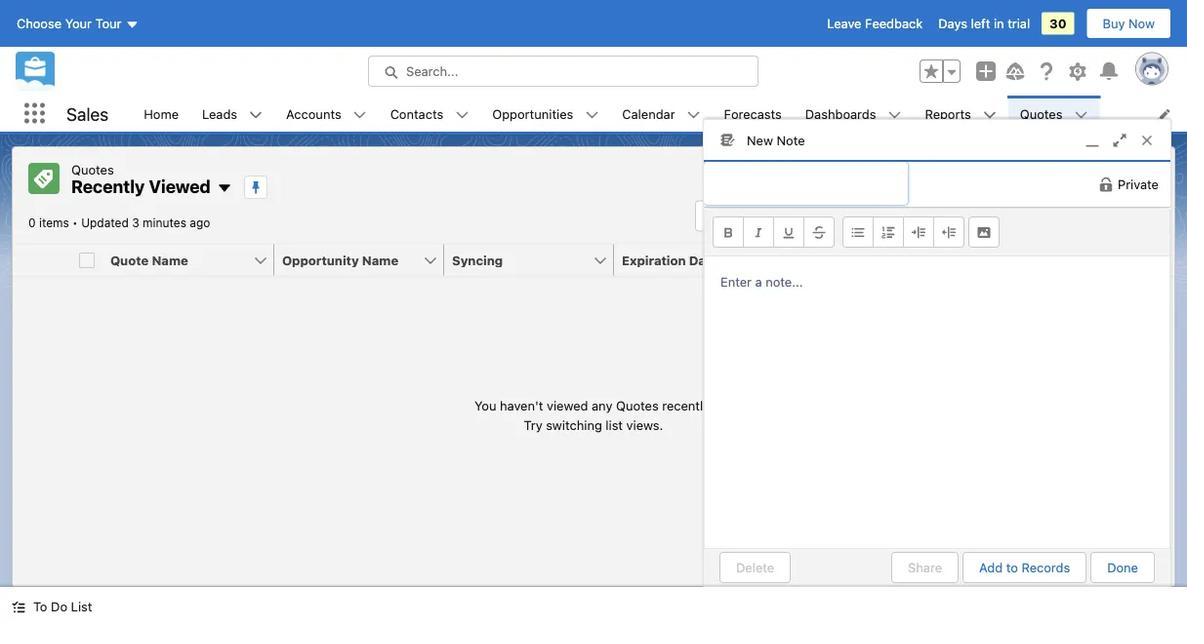 Task type: vqa. For each thing, say whether or not it's contained in the screenshot.
Acme (Sample) link
no



Task type: describe. For each thing, give the bounding box(es) containing it.
add
[[980, 561, 1003, 576]]

format text element
[[713, 217, 835, 248]]

text default image inside new note dialog
[[1099, 177, 1114, 193]]

total price
[[962, 253, 1029, 268]]

days
[[939, 16, 968, 31]]

calendar link
[[611, 96, 687, 132]]

done button
[[1091, 553, 1155, 584]]

delete button
[[720, 553, 791, 584]]

syncing
[[452, 253, 503, 268]]

recently.
[[662, 399, 713, 413]]

list containing home
[[132, 96, 1188, 132]]

opportunities
[[493, 106, 574, 121]]

opportunity
[[282, 253, 359, 268]]

none search field inside recently viewed|quotes|list view element
[[695, 201, 930, 232]]

calendar list item
[[611, 96, 712, 132]]

private
[[1118, 177, 1159, 192]]

leave feedback
[[827, 16, 923, 31]]

total
[[962, 253, 993, 268]]

quote name element
[[103, 245, 286, 277]]

delete status
[[720, 553, 892, 584]]

days left in trial
[[939, 16, 1030, 31]]

accounts list item
[[275, 96, 379, 132]]

home
[[144, 106, 179, 121]]

list view controls image
[[934, 201, 977, 232]]

recently
[[71, 176, 145, 197]]

to
[[33, 600, 47, 615]]

list
[[71, 600, 92, 615]]

quote name
[[110, 253, 188, 268]]

3
[[132, 216, 139, 230]]

text default image for calendar
[[687, 108, 701, 122]]

you
[[475, 399, 497, 413]]

accounts
[[286, 106, 341, 121]]

cell inside recently viewed|quotes|list view element
[[71, 245, 103, 277]]

sales
[[66, 103, 109, 124]]

text default image for opportunities
[[585, 108, 599, 122]]

quote
[[110, 253, 149, 268]]

contacts link
[[379, 96, 455, 132]]

opportunities link
[[481, 96, 585, 132]]

buy now button
[[1086, 8, 1172, 39]]

to
[[1007, 561, 1018, 576]]

opportunity name
[[282, 253, 399, 268]]

text default image for reports
[[983, 108, 997, 122]]

subtotal button
[[784, 245, 933, 276]]

syncing element
[[444, 245, 626, 277]]

to do list
[[33, 600, 92, 615]]

action element
[[1124, 245, 1175, 277]]

name for opportunity name
[[362, 253, 399, 268]]

any
[[592, 399, 613, 413]]

do
[[51, 600, 67, 615]]

opportunity name element
[[274, 245, 456, 277]]

quote name button
[[103, 245, 253, 276]]

items
[[39, 216, 69, 230]]

leave feedback link
[[827, 16, 923, 31]]

you haven't viewed any quotes recently. try switching list views.
[[475, 399, 713, 432]]

search...
[[406, 64, 458, 79]]

now
[[1129, 16, 1155, 31]]

minutes
[[143, 216, 186, 230]]

list
[[606, 418, 623, 432]]

in
[[994, 16, 1005, 31]]

Compose text text field
[[705, 257, 1170, 549]]

format body element
[[843, 217, 965, 248]]

add to records button
[[963, 553, 1087, 584]]



Task type: locate. For each thing, give the bounding box(es) containing it.
trial
[[1008, 16, 1030, 31]]

status
[[475, 397, 713, 435]]

search... button
[[368, 56, 759, 87]]

try
[[524, 418, 543, 432]]

item number image
[[13, 245, 71, 276]]

0
[[28, 216, 36, 230]]

buy now
[[1103, 16, 1155, 31]]

recently viewed|quotes|list view element
[[12, 146, 1176, 588]]

2 name from the left
[[362, 253, 399, 268]]

text default image inside dashboards list item
[[888, 108, 902, 122]]

new note dialog
[[703, 119, 1172, 599]]

leads
[[202, 106, 237, 121]]

text default image left reports link
[[888, 108, 902, 122]]

quotes up views.
[[616, 399, 659, 413]]

add to records
[[980, 561, 1070, 576]]

recently viewed
[[71, 176, 211, 197]]

forecasts
[[724, 106, 782, 121]]

date
[[689, 253, 719, 268]]

text default image for dashboards
[[888, 108, 902, 122]]

•
[[72, 216, 78, 230]]

expiration
[[622, 253, 686, 268]]

1 name from the left
[[152, 253, 188, 268]]

new note link
[[704, 120, 1171, 162]]

dashboards list item
[[794, 96, 914, 132]]

text default image inside to do list button
[[12, 601, 25, 615]]

quotes link
[[1009, 96, 1075, 132]]

30
[[1050, 16, 1067, 31]]

cell
[[71, 245, 103, 277]]

expiration date element
[[614, 245, 796, 277]]

0 vertical spatial quotes
[[1020, 106, 1063, 121]]

text default image inside reports list item
[[983, 108, 997, 122]]

status containing you haven't viewed any quotes recently.
[[475, 397, 713, 435]]

0 horizontal spatial text default image
[[687, 108, 701, 122]]

0 horizontal spatial quotes
[[71, 162, 114, 177]]

text default image for quotes
[[1075, 108, 1088, 122]]

calendar
[[622, 106, 675, 121]]

name
[[152, 253, 188, 268], [362, 253, 399, 268]]

haven't
[[500, 399, 543, 413]]

switching
[[546, 418, 602, 432]]

quotes inside you haven't viewed any quotes recently. try switching list views.
[[616, 399, 659, 413]]

2 horizontal spatial quotes
[[1020, 106, 1063, 121]]

forecasts link
[[712, 96, 794, 132]]

text default image down search... button
[[585, 108, 599, 122]]

none text field inside new note dialog
[[704, 162, 908, 205]]

quotes list item
[[1009, 96, 1100, 132]]

text default image left 'to'
[[12, 601, 25, 615]]

contacts list item
[[379, 96, 481, 132]]

0 items • updated 3 minutes ago
[[28, 216, 210, 230]]

total price button
[[954, 245, 1103, 276]]

name inside button
[[362, 253, 399, 268]]

text default image inside quotes list item
[[1075, 108, 1088, 122]]

leads link
[[190, 96, 249, 132]]

name for quote name
[[152, 253, 188, 268]]

action image
[[1124, 245, 1175, 276]]

1 horizontal spatial name
[[362, 253, 399, 268]]

dashboards
[[805, 106, 876, 121]]

toolbar inside new note dialog
[[705, 209, 1170, 257]]

quotes right reports list item
[[1020, 106, 1063, 121]]

1 vertical spatial quotes
[[71, 162, 114, 177]]

opportunities list item
[[481, 96, 611, 132]]

name down the minutes
[[152, 253, 188, 268]]

1 horizontal spatial text default image
[[1075, 108, 1088, 122]]

new note
[[747, 133, 805, 147]]

expiration date button
[[614, 245, 763, 276]]

2 vertical spatial quotes
[[616, 399, 659, 413]]

subtotal element
[[784, 245, 966, 277]]

opportunity name button
[[274, 245, 423, 276]]

subtotal
[[792, 253, 846, 268]]

2 text default image from the left
[[1075, 108, 1088, 122]]

leave
[[827, 16, 862, 31]]

records
[[1022, 561, 1070, 576]]

syncing button
[[444, 245, 593, 276]]

feedback
[[865, 16, 923, 31]]

1 horizontal spatial quotes
[[616, 399, 659, 413]]

text default image inside the opportunities list item
[[585, 108, 599, 122]]

list
[[132, 96, 1188, 132]]

accounts link
[[275, 96, 353, 132]]

text default image
[[585, 108, 599, 122], [888, 108, 902, 122], [983, 108, 997, 122], [1099, 177, 1114, 193], [12, 601, 25, 615]]

recently viewed status
[[28, 216, 81, 230]]

text default image left private
[[1099, 177, 1114, 193]]

reports
[[925, 106, 971, 121]]

expiration date
[[622, 253, 719, 268]]

toolbar
[[705, 209, 1170, 257]]

views.
[[627, 418, 663, 432]]

note
[[777, 133, 805, 147]]

ago
[[190, 216, 210, 230]]

0 horizontal spatial name
[[152, 253, 188, 268]]

text default image inside calendar list item
[[687, 108, 701, 122]]

buy
[[1103, 16, 1126, 31]]

total price element
[[954, 245, 1136, 277]]

display as table image
[[980, 201, 1023, 232]]

to do list button
[[0, 588, 104, 627]]

group
[[920, 60, 961, 83]]

home link
[[132, 96, 190, 132]]

done
[[1108, 561, 1139, 576]]

contacts
[[390, 106, 444, 121]]

name inside button
[[152, 253, 188, 268]]

quotes up updated
[[71, 162, 114, 177]]

Search Recently Viewed list view. search field
[[695, 201, 930, 232]]

item number element
[[13, 245, 71, 277]]

dashboards link
[[794, 96, 888, 132]]

1 text default image from the left
[[687, 108, 701, 122]]

leads list item
[[190, 96, 275, 132]]

name right opportunity
[[362, 253, 399, 268]]

price
[[996, 253, 1029, 268]]

delete
[[736, 561, 775, 576]]

quotes
[[1020, 106, 1063, 121], [71, 162, 114, 177], [616, 399, 659, 413]]

new
[[747, 133, 773, 147]]

text default image
[[687, 108, 701, 122], [1075, 108, 1088, 122]]

quotes inside list item
[[1020, 106, 1063, 121]]

text default image right reports
[[983, 108, 997, 122]]

left
[[971, 16, 991, 31]]

reports list item
[[914, 96, 1009, 132]]

viewed
[[149, 176, 211, 197]]

None text field
[[704, 162, 908, 205]]

reports link
[[914, 96, 983, 132]]

updated
[[81, 216, 129, 230]]

viewed
[[547, 399, 588, 413]]

None search field
[[695, 201, 930, 232]]



